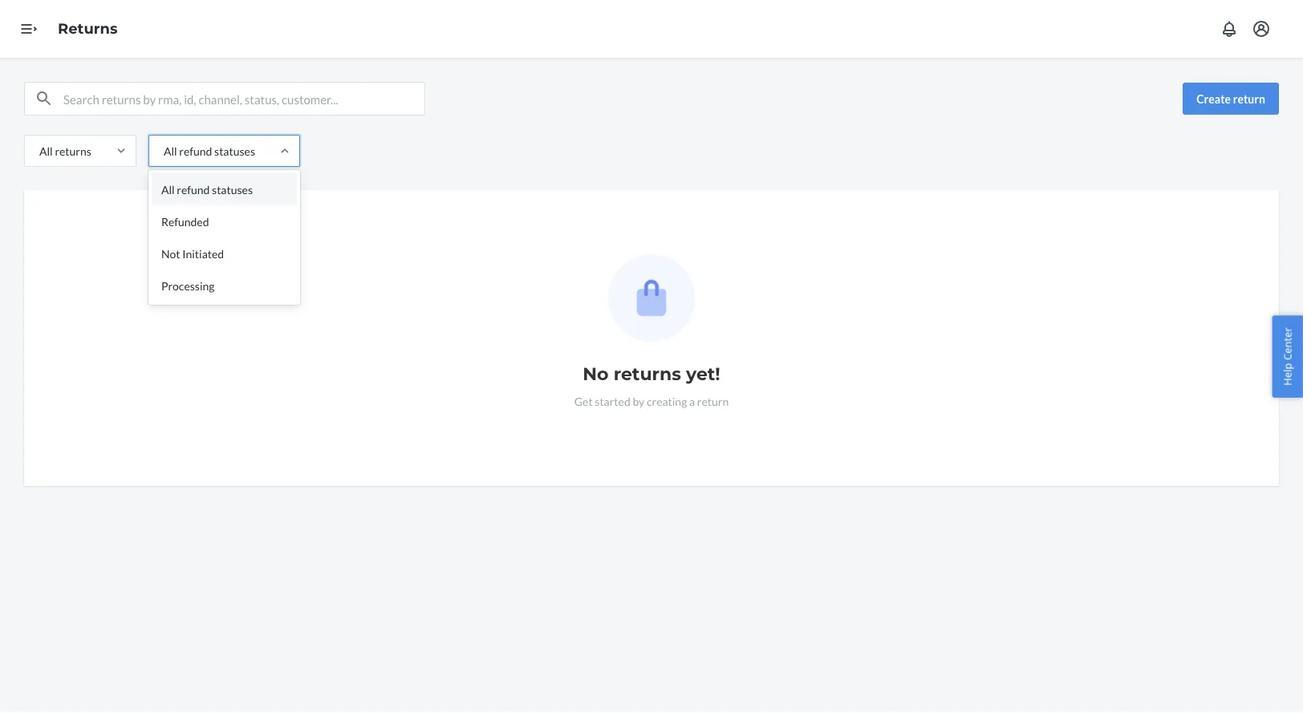 Task type: describe. For each thing, give the bounding box(es) containing it.
creating
[[647, 394, 687, 408]]

yet!
[[686, 363, 720, 385]]

returns for all
[[55, 144, 91, 158]]

processing
[[161, 279, 215, 292]]

not
[[161, 247, 180, 260]]

open account menu image
[[1252, 19, 1271, 39]]

returns for no
[[614, 363, 681, 385]]

a
[[689, 394, 695, 408]]

0 vertical spatial refund
[[179, 144, 212, 158]]

1 vertical spatial refund
[[177, 183, 210, 196]]

returns
[[58, 20, 118, 37]]

create return
[[1197, 92, 1265, 106]]

by
[[633, 394, 645, 408]]

open notifications image
[[1220, 19, 1239, 39]]

refunded
[[161, 215, 209, 228]]

returns link
[[58, 20, 118, 37]]

1 vertical spatial all refund statuses
[[161, 183, 253, 196]]

get
[[574, 394, 593, 408]]

create
[[1197, 92, 1231, 106]]

create return button
[[1183, 83, 1279, 115]]

return inside button
[[1233, 92, 1265, 106]]

initiated
[[182, 247, 224, 260]]

no
[[583, 363, 609, 385]]



Task type: locate. For each thing, give the bounding box(es) containing it.
return right a on the right
[[697, 394, 729, 408]]

empty list image
[[608, 254, 695, 342]]

help center
[[1280, 328, 1295, 386]]

returns
[[55, 144, 91, 158], [614, 363, 681, 385]]

1 vertical spatial return
[[697, 394, 729, 408]]

no returns yet!
[[583, 363, 720, 385]]

return
[[1233, 92, 1265, 106], [697, 394, 729, 408]]

0 vertical spatial all refund statuses
[[164, 144, 255, 158]]

return right create
[[1233, 92, 1265, 106]]

get started by creating a return
[[574, 394, 729, 408]]

statuses
[[214, 144, 255, 158], [212, 183, 253, 196]]

refund
[[179, 144, 212, 158], [177, 183, 210, 196]]

started
[[595, 394, 630, 408]]

all refund statuses up refunded
[[161, 183, 253, 196]]

all
[[39, 144, 53, 158], [164, 144, 177, 158], [161, 183, 175, 196]]

all refund statuses down search returns by rma, id, channel, status, customer... text field
[[164, 144, 255, 158]]

Search returns by rma, id, channel, status, customer... text field
[[63, 83, 424, 115]]

0 horizontal spatial returns
[[55, 144, 91, 158]]

statuses down search returns by rma, id, channel, status, customer... text field
[[214, 144, 255, 158]]

all returns
[[39, 144, 91, 158]]

1 horizontal spatial returns
[[614, 363, 681, 385]]

refund down search returns by rma, id, channel, status, customer... text field
[[179, 144, 212, 158]]

statuses up initiated
[[212, 183, 253, 196]]

help
[[1280, 363, 1295, 386]]

1 horizontal spatial return
[[1233, 92, 1265, 106]]

help center button
[[1272, 315, 1303, 398]]

1 vertical spatial statuses
[[212, 183, 253, 196]]

0 vertical spatial returns
[[55, 144, 91, 158]]

refund up refunded
[[177, 183, 210, 196]]

0 vertical spatial statuses
[[214, 144, 255, 158]]

open navigation image
[[19, 19, 39, 39]]

0 vertical spatial return
[[1233, 92, 1265, 106]]

center
[[1280, 328, 1295, 360]]

1 vertical spatial returns
[[614, 363, 681, 385]]

all refund statuses
[[164, 144, 255, 158], [161, 183, 253, 196]]

0 horizontal spatial return
[[697, 394, 729, 408]]

not initiated
[[161, 247, 224, 260]]



Task type: vqa. For each thing, say whether or not it's contained in the screenshot.
Orders within button
no



